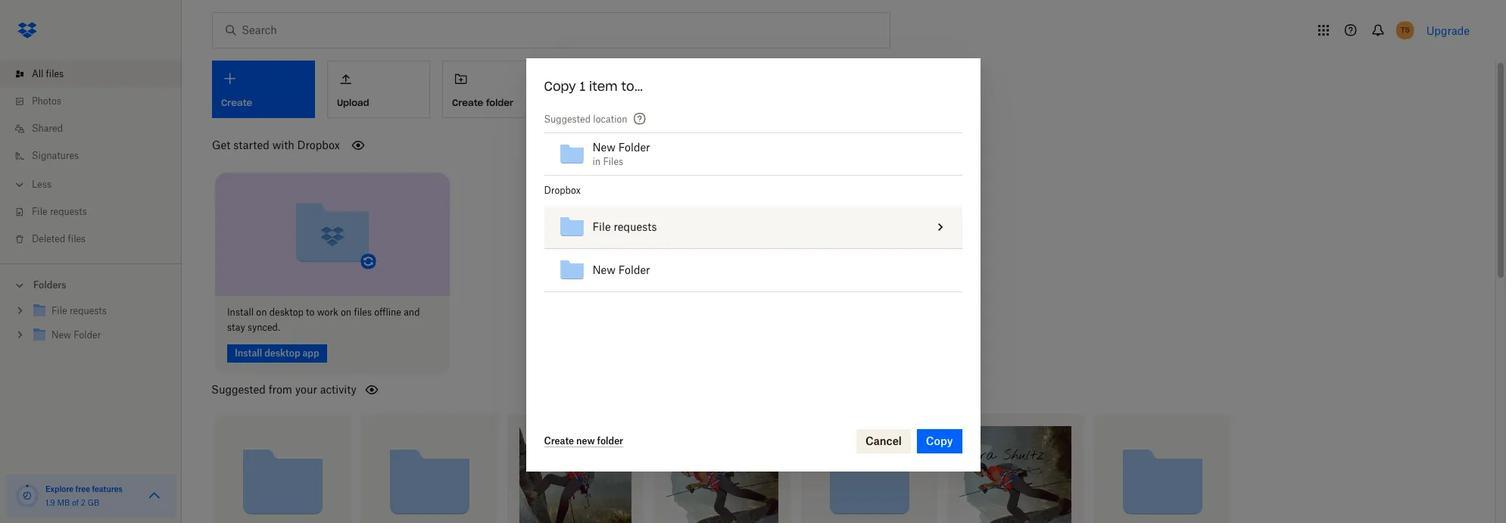 Task type: describe. For each thing, give the bounding box(es) containing it.
work
[[317, 306, 338, 318]]

files for all files
[[46, 68, 64, 80]]

file inside 'row'
[[593, 221, 611, 233]]

to…
[[622, 79, 644, 94]]

0 vertical spatial folder
[[486, 97, 514, 108]]

create new folder button
[[544, 435, 624, 448]]

new for new folder in files
[[593, 141, 616, 153]]

suggested from your activity
[[211, 383, 357, 396]]

new
[[577, 435, 595, 447]]

1
[[580, 79, 586, 94]]

all files link
[[12, 61, 182, 88]]

requests inside "link"
[[50, 206, 87, 217]]

folders button
[[0, 274, 182, 296]]

quota usage element
[[15, 484, 39, 508]]

photos link
[[12, 88, 182, 115]]

deleted files
[[32, 233, 86, 245]]

copy button
[[917, 430, 963, 454]]

install on desktop to work on files offline and stay synced.
[[227, 306, 420, 333]]

files
[[603, 156, 624, 167]]

to
[[306, 306, 315, 318]]

based on previous activity and file type image
[[631, 110, 649, 128]]

create new folder
[[544, 435, 624, 447]]

mb
[[57, 499, 70, 508]]

upgrade link
[[1427, 24, 1471, 37]]

in files link
[[593, 156, 624, 167]]

shared link
[[12, 115, 182, 142]]

shared
[[32, 123, 63, 134]]

signatures link
[[12, 142, 182, 170]]

copy 1 item to…
[[544, 79, 644, 94]]

0 vertical spatial dropbox
[[297, 139, 340, 152]]

your
[[295, 383, 317, 396]]

in
[[593, 156, 601, 167]]

file requests inside file requests 'row'
[[593, 221, 657, 233]]

create for create folder
[[452, 97, 484, 108]]

photos
[[32, 95, 61, 107]]

table inside copy 1 item to… "dialog"
[[544, 206, 963, 293]]

desktop
[[269, 306, 304, 318]]

all files
[[32, 68, 64, 80]]

folders
[[33, 280, 66, 291]]

item
[[590, 79, 618, 94]]

activity
[[320, 383, 357, 396]]

upgrade
[[1427, 24, 1471, 37]]

1.9
[[45, 499, 55, 508]]

folder for new folder in files
[[619, 141, 650, 153]]

list containing all files
[[0, 52, 182, 264]]

features
[[92, 485, 123, 494]]

cancel button
[[857, 430, 911, 454]]



Task type: vqa. For each thing, say whether or not it's contained in the screenshot.
list item
no



Task type: locate. For each thing, give the bounding box(es) containing it.
2 horizontal spatial files
[[354, 306, 372, 318]]

0 horizontal spatial requests
[[50, 206, 87, 217]]

0 horizontal spatial on
[[256, 306, 267, 318]]

from
[[269, 383, 292, 396]]

free
[[75, 485, 90, 494]]

1 new from the top
[[593, 141, 616, 153]]

1 vertical spatial create
[[544, 435, 574, 447]]

suggested location
[[544, 114, 628, 125]]

dropbox
[[297, 139, 340, 152], [544, 185, 581, 196]]

2 on from the left
[[341, 306, 352, 318]]

files left offline
[[354, 306, 372, 318]]

cancel
[[866, 435, 902, 448]]

None field
[[0, 0, 117, 17]]

folder inside copy 1 item to… "dialog"
[[597, 435, 624, 447]]

of
[[72, 499, 79, 508]]

synced.
[[248, 322, 280, 333]]

on
[[256, 306, 267, 318], [341, 306, 352, 318]]

1 horizontal spatial dropbox
[[544, 185, 581, 196]]

template stateless image
[[932, 218, 950, 236]]

1 vertical spatial file requests
[[593, 221, 657, 233]]

row group
[[544, 206, 963, 293]]

0 horizontal spatial dropbox
[[297, 139, 340, 152]]

file requests row
[[544, 206, 963, 249]]

folder
[[486, 97, 514, 108], [597, 435, 624, 447]]

explore
[[45, 485, 74, 494]]

row group containing file requests
[[544, 206, 963, 293]]

0 vertical spatial create
[[452, 97, 484, 108]]

on up synced.
[[256, 306, 267, 318]]

suggested for suggested from your activity
[[211, 383, 266, 396]]

0 horizontal spatial file
[[32, 206, 47, 217]]

stay
[[227, 322, 245, 333]]

offline
[[374, 306, 402, 318]]

copy for copy
[[926, 435, 953, 448]]

explore free features 1.9 mb of 2 gb
[[45, 485, 123, 508]]

1 horizontal spatial copy
[[926, 435, 953, 448]]

file requests
[[32, 206, 87, 217], [593, 221, 657, 233]]

deleted files link
[[12, 226, 182, 253]]

files right deleted
[[68, 233, 86, 245]]

0 vertical spatial files
[[46, 68, 64, 80]]

location
[[593, 114, 628, 125]]

2 vertical spatial files
[[354, 306, 372, 318]]

gb
[[88, 499, 99, 508]]

folder
[[619, 141, 650, 153], [619, 264, 650, 277]]

and
[[404, 306, 420, 318]]

folder inside the new folder in files
[[619, 141, 650, 153]]

1 vertical spatial dropbox
[[544, 185, 581, 196]]

less
[[32, 179, 52, 190]]

1 on from the left
[[256, 306, 267, 318]]

dropbox right with
[[297, 139, 340, 152]]

0 horizontal spatial create
[[452, 97, 484, 108]]

get started with dropbox
[[212, 139, 340, 152]]

group
[[0, 296, 182, 359]]

requests up deleted files
[[50, 206, 87, 217]]

1 horizontal spatial file
[[593, 221, 611, 233]]

file requests inside file requests "link"
[[32, 206, 87, 217]]

signatures
[[32, 150, 79, 161]]

0 vertical spatial folder
[[619, 141, 650, 153]]

file up the new folder
[[593, 221, 611, 233]]

less image
[[12, 177, 27, 192]]

suggested left from
[[211, 383, 266, 396]]

1 vertical spatial requests
[[614, 221, 657, 233]]

suggested inside copy 1 item to… "dialog"
[[544, 114, 591, 125]]

file requests link
[[12, 198, 182, 226]]

1 horizontal spatial file requests
[[593, 221, 657, 233]]

folder inside new folder row
[[619, 264, 650, 277]]

0 vertical spatial copy
[[544, 79, 576, 94]]

suggested
[[544, 114, 591, 125], [211, 383, 266, 396]]

copy
[[544, 79, 576, 94], [926, 435, 953, 448]]

new folder
[[593, 264, 650, 277]]

row group inside copy 1 item to… "dialog"
[[544, 206, 963, 293]]

copy right cancel
[[926, 435, 953, 448]]

dropbox inside copy 1 item to… "dialog"
[[544, 185, 581, 196]]

copy inside button
[[926, 435, 953, 448]]

create inside create new folder button
[[544, 435, 574, 447]]

with
[[272, 139, 295, 152]]

file requests up the new folder
[[593, 221, 657, 233]]

copy left 1
[[544, 79, 576, 94]]

deleted
[[32, 233, 65, 245]]

new for new folder
[[593, 264, 616, 277]]

1 vertical spatial copy
[[926, 435, 953, 448]]

all
[[32, 68, 43, 80]]

files right all
[[46, 68, 64, 80]]

file inside "link"
[[32, 206, 47, 217]]

files
[[46, 68, 64, 80], [68, 233, 86, 245], [354, 306, 372, 318]]

create inside create folder button
[[452, 97, 484, 108]]

1 vertical spatial suggested
[[211, 383, 266, 396]]

0 vertical spatial file
[[32, 206, 47, 217]]

list
[[0, 52, 182, 264]]

0 horizontal spatial file requests
[[32, 206, 87, 217]]

all files list item
[[0, 61, 182, 88]]

1 vertical spatial folder
[[597, 435, 624, 447]]

0 horizontal spatial files
[[46, 68, 64, 80]]

create folder
[[452, 97, 514, 108]]

file requests up deleted files
[[32, 206, 87, 217]]

new folder in files
[[593, 141, 650, 167]]

dropbox image
[[12, 15, 42, 45]]

0 horizontal spatial copy
[[544, 79, 576, 94]]

2
[[81, 499, 86, 508]]

table
[[544, 206, 963, 293]]

1 horizontal spatial create
[[544, 435, 574, 447]]

0 horizontal spatial folder
[[486, 97, 514, 108]]

suggested for suggested location
[[544, 114, 591, 125]]

install
[[227, 306, 254, 318]]

files inside install on desktop to work on files offline and stay synced.
[[354, 306, 372, 318]]

cell
[[895, 206, 920, 249], [920, 206, 963, 249], [913, 249, 938, 293], [938, 249, 963, 293]]

1 horizontal spatial folder
[[597, 435, 624, 447]]

get
[[212, 139, 231, 152]]

0 vertical spatial new
[[593, 141, 616, 153]]

1 vertical spatial files
[[68, 233, 86, 245]]

files inside list item
[[46, 68, 64, 80]]

table containing file requests
[[544, 206, 963, 293]]

copy 1 item to… dialog
[[526, 58, 981, 472]]

requests
[[50, 206, 87, 217], [614, 221, 657, 233]]

1 horizontal spatial files
[[68, 233, 86, 245]]

1 horizontal spatial requests
[[614, 221, 657, 233]]

requests up the new folder
[[614, 221, 657, 233]]

file down less
[[32, 206, 47, 217]]

0 vertical spatial file requests
[[32, 206, 87, 217]]

1 vertical spatial new
[[593, 264, 616, 277]]

copy for copy 1 item to…
[[544, 79, 576, 94]]

started
[[233, 139, 270, 152]]

new inside the new folder in files
[[593, 141, 616, 153]]

file
[[32, 206, 47, 217], [593, 221, 611, 233]]

1 horizontal spatial on
[[341, 306, 352, 318]]

folder for new folder
[[619, 264, 650, 277]]

new folder row
[[544, 249, 963, 293]]

0 horizontal spatial suggested
[[211, 383, 266, 396]]

1 horizontal spatial suggested
[[544, 114, 591, 125]]

dropbox down "suggested location"
[[544, 185, 581, 196]]

on right work
[[341, 306, 352, 318]]

1 vertical spatial folder
[[619, 264, 650, 277]]

create
[[452, 97, 484, 108], [544, 435, 574, 447]]

requests inside 'row'
[[614, 221, 657, 233]]

0 vertical spatial suggested
[[544, 114, 591, 125]]

1 vertical spatial file
[[593, 221, 611, 233]]

suggested down 1
[[544, 114, 591, 125]]

create for create new folder
[[544, 435, 574, 447]]

0 vertical spatial requests
[[50, 206, 87, 217]]

files for deleted files
[[68, 233, 86, 245]]

new
[[593, 141, 616, 153], [593, 264, 616, 277]]

2 new from the top
[[593, 264, 616, 277]]

1 folder from the top
[[619, 141, 650, 153]]

new inside row
[[593, 264, 616, 277]]

2 folder from the top
[[619, 264, 650, 277]]

create folder button
[[442, 61, 545, 118]]



